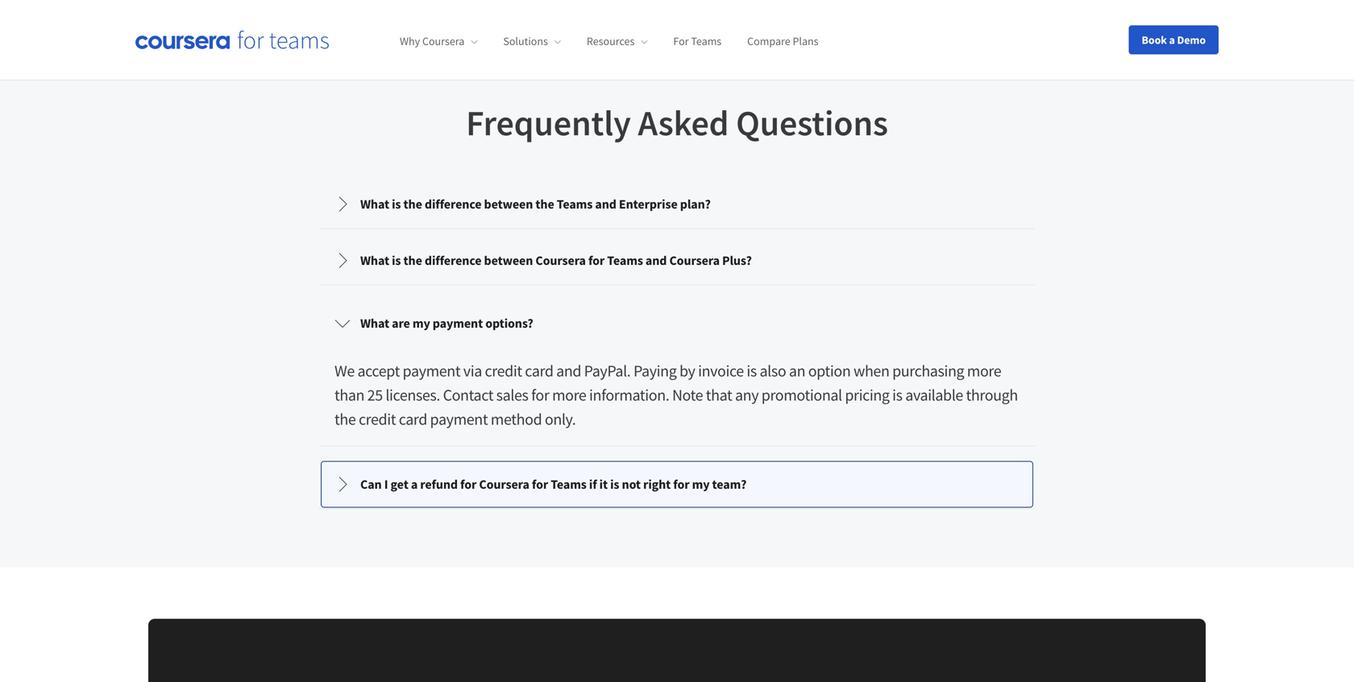 Task type: vqa. For each thing, say whether or not it's contained in the screenshot.
team?
yes



Task type: describe. For each thing, give the bounding box(es) containing it.
available
[[905, 385, 963, 406]]

licenses.
[[386, 385, 440, 406]]

25
[[367, 385, 383, 406]]

accept
[[357, 361, 400, 381]]

what is the difference between the teams and enterprise plan?
[[360, 196, 711, 212]]

can i get a refund for coursera for teams if it is not right for my team?
[[360, 477, 747, 493]]

what is the difference between coursera for teams and coursera plus? button
[[322, 238, 1033, 283]]

what for what is the difference between coursera for teams and coursera plus?
[[360, 253, 389, 269]]

can i get a refund for coursera for teams if it is not right for my team? button
[[322, 462, 1033, 507]]

resources
[[587, 34, 635, 49]]

right
[[643, 477, 671, 493]]

we
[[335, 361, 355, 381]]

paypal.
[[584, 361, 631, 381]]

only.
[[545, 410, 576, 430]]

2 vertical spatial payment
[[430, 410, 488, 430]]

coursera inside dropdown button
[[479, 477, 529, 493]]

payment inside dropdown button
[[433, 316, 483, 332]]

via
[[463, 361, 482, 381]]

method
[[491, 410, 542, 430]]

my inside dropdown button
[[413, 316, 430, 332]]

1 horizontal spatial more
[[967, 361, 1001, 381]]

questions
[[736, 100, 888, 145]]

not
[[622, 477, 641, 493]]

paying
[[634, 361, 677, 381]]

0 horizontal spatial credit
[[359, 410, 396, 430]]

1 vertical spatial payment
[[403, 361, 460, 381]]

compare plans
[[747, 34, 819, 49]]

option
[[808, 361, 851, 381]]

we accept payment via credit card and paypal. paying by invoice is also an option when purchasing more than 25 licenses. contact sales for more information. note that any promotional pricing is available through the credit card payment method only.
[[335, 361, 1018, 430]]

why
[[400, 34, 420, 49]]

get
[[391, 477, 408, 493]]

book a demo button
[[1129, 25, 1219, 54]]

book
[[1142, 33, 1167, 47]]

demo
[[1177, 33, 1206, 47]]

compare
[[747, 34, 791, 49]]

what are my payment options? button
[[322, 301, 1033, 346]]

when
[[854, 361, 890, 381]]

a inside dropdown button
[[411, 477, 418, 493]]

what is the difference between coursera for teams and coursera plus?
[[360, 253, 752, 269]]

teams right for
[[691, 34, 722, 49]]

difference for the
[[425, 196, 482, 212]]

coursera down what is the difference between the teams and enterprise plan?
[[536, 253, 586, 269]]

what is the difference between the teams and enterprise plan? button
[[322, 182, 1033, 227]]

through
[[966, 385, 1018, 406]]

what are my payment options?
[[360, 316, 533, 332]]

teams inside what is the difference between the teams and enterprise plan? dropdown button
[[557, 196, 593, 212]]

teams inside what is the difference between coursera for teams and coursera plus? dropdown button
[[607, 253, 643, 269]]

and inside dropdown button
[[595, 196, 617, 212]]

is inside dropdown button
[[392, 253, 401, 269]]

enterprise
[[619, 196, 678, 212]]

for teams
[[673, 34, 722, 49]]

and inside dropdown button
[[646, 253, 667, 269]]

i
[[384, 477, 388, 493]]

plans
[[793, 34, 819, 49]]



Task type: locate. For each thing, give the bounding box(es) containing it.
frequently
[[466, 100, 631, 145]]

pricing
[[845, 385, 890, 406]]

1 vertical spatial difference
[[425, 253, 482, 269]]

card
[[525, 361, 553, 381], [399, 410, 427, 430]]

1 difference from the top
[[425, 196, 482, 212]]

my right are
[[413, 316, 430, 332]]

it
[[599, 477, 608, 493]]

2 difference from the top
[[425, 253, 482, 269]]

the inside dropdown button
[[403, 253, 422, 269]]

teams up "what is the difference between coursera for teams and coursera plus?"
[[557, 196, 593, 212]]

options?
[[485, 316, 533, 332]]

more up only.
[[552, 385, 586, 406]]

information.
[[589, 385, 669, 406]]

credit
[[485, 361, 522, 381], [359, 410, 396, 430]]

and down enterprise
[[646, 253, 667, 269]]

card down licenses.
[[399, 410, 427, 430]]

promotional
[[762, 385, 842, 406]]

1 between from the top
[[484, 196, 533, 212]]

coursera for teams image
[[135, 31, 329, 49]]

0 vertical spatial payment
[[433, 316, 483, 332]]

0 horizontal spatial a
[[411, 477, 418, 493]]

3 what from the top
[[360, 316, 389, 332]]

0 vertical spatial my
[[413, 316, 430, 332]]

that
[[706, 385, 732, 406]]

0 vertical spatial credit
[[485, 361, 522, 381]]

difference inside dropdown button
[[425, 253, 482, 269]]

refund
[[420, 477, 458, 493]]

1 horizontal spatial and
[[595, 196, 617, 212]]

and left enterprise
[[595, 196, 617, 212]]

card up sales
[[525, 361, 553, 381]]

a right get
[[411, 477, 418, 493]]

the
[[403, 196, 422, 212], [536, 196, 554, 212], [403, 253, 422, 269], [335, 410, 356, 430]]

if
[[589, 477, 597, 493]]

what inside dropdown button
[[360, 316, 389, 332]]

1 vertical spatial credit
[[359, 410, 396, 430]]

book a demo
[[1142, 33, 1206, 47]]

2 what from the top
[[360, 253, 389, 269]]

by
[[680, 361, 695, 381]]

0 vertical spatial card
[[525, 361, 553, 381]]

between down what is the difference between the teams and enterprise plan?
[[484, 253, 533, 269]]

difference
[[425, 196, 482, 212], [425, 253, 482, 269]]

purchasing
[[892, 361, 964, 381]]

1 vertical spatial my
[[692, 477, 710, 493]]

1 vertical spatial between
[[484, 253, 533, 269]]

coursera left plus?
[[669, 253, 720, 269]]

and left paypal.
[[556, 361, 581, 381]]

the inside we accept payment via credit card and paypal. paying by invoice is also an option when purchasing more than 25 licenses. contact sales for more information. note that any promotional pricing is available through the credit card payment method only.
[[335, 410, 356, 430]]

1 what from the top
[[360, 196, 389, 212]]

0 vertical spatial and
[[595, 196, 617, 212]]

also
[[760, 361, 786, 381]]

0 horizontal spatial card
[[399, 410, 427, 430]]

0 vertical spatial difference
[[425, 196, 482, 212]]

credit down 25
[[359, 410, 396, 430]]

more up through
[[967, 361, 1001, 381]]

can
[[360, 477, 382, 493]]

what
[[360, 196, 389, 212], [360, 253, 389, 269], [360, 316, 389, 332]]

a inside button
[[1169, 33, 1175, 47]]

1 horizontal spatial card
[[525, 361, 553, 381]]

sales
[[496, 385, 528, 406]]

note
[[672, 385, 703, 406]]

resources link
[[587, 34, 648, 49]]

payment down contact
[[430, 410, 488, 430]]

1 vertical spatial a
[[411, 477, 418, 493]]

any
[[735, 385, 759, 406]]

0 vertical spatial what
[[360, 196, 389, 212]]

2 vertical spatial and
[[556, 361, 581, 381]]

0 horizontal spatial more
[[552, 385, 586, 406]]

teams left if
[[551, 477, 587, 493]]

what for what are my payment options?
[[360, 316, 389, 332]]

and
[[595, 196, 617, 212], [646, 253, 667, 269], [556, 361, 581, 381]]

plus?
[[722, 253, 752, 269]]

1 vertical spatial more
[[552, 385, 586, 406]]

compare plans link
[[747, 34, 819, 49]]

difference inside dropdown button
[[425, 196, 482, 212]]

payment up via
[[433, 316, 483, 332]]

coursera right refund
[[479, 477, 529, 493]]

0 vertical spatial between
[[484, 196, 533, 212]]

are
[[392, 316, 410, 332]]

a right the book
[[1169, 33, 1175, 47]]

for
[[588, 253, 605, 269], [531, 385, 549, 406], [460, 477, 477, 493], [532, 477, 548, 493], [673, 477, 690, 493]]

solutions
[[503, 34, 548, 49]]

plan?
[[680, 196, 711, 212]]

2 horizontal spatial and
[[646, 253, 667, 269]]

2 between from the top
[[484, 253, 533, 269]]

0 vertical spatial more
[[967, 361, 1001, 381]]

between inside dropdown button
[[484, 253, 533, 269]]

0 horizontal spatial and
[[556, 361, 581, 381]]

is
[[392, 196, 401, 212], [392, 253, 401, 269], [747, 361, 757, 381], [893, 385, 903, 406], [610, 477, 619, 493]]

and inside we accept payment via credit card and paypal. paying by invoice is also an option when purchasing more than 25 licenses. contact sales for more information. note that any promotional pricing is available through the credit card payment method only.
[[556, 361, 581, 381]]

1 horizontal spatial my
[[692, 477, 710, 493]]

my left team?
[[692, 477, 710, 493]]

more
[[967, 361, 1001, 381], [552, 385, 586, 406]]

why coursera link
[[400, 34, 478, 49]]

for inside dropdown button
[[588, 253, 605, 269]]

between inside dropdown button
[[484, 196, 533, 212]]

between for coursera
[[484, 253, 533, 269]]

team?
[[712, 477, 747, 493]]

what inside dropdown button
[[360, 196, 389, 212]]

than
[[335, 385, 364, 406]]

frequently asked questions
[[466, 100, 888, 145]]

0 vertical spatial a
[[1169, 33, 1175, 47]]

teams inside can i get a refund for coursera for teams if it is not right for my team? dropdown button
[[551, 477, 587, 493]]

asked
[[638, 100, 729, 145]]

2 vertical spatial what
[[360, 316, 389, 332]]

my inside dropdown button
[[692, 477, 710, 493]]

an
[[789, 361, 805, 381]]

what for what is the difference between the teams and enterprise plan?
[[360, 196, 389, 212]]

between for the
[[484, 196, 533, 212]]

credit up sales
[[485, 361, 522, 381]]

1 vertical spatial card
[[399, 410, 427, 430]]

teams down enterprise
[[607, 253, 643, 269]]

teams
[[691, 34, 722, 49], [557, 196, 593, 212], [607, 253, 643, 269], [551, 477, 587, 493]]

for inside we accept payment via credit card and paypal. paying by invoice is also an option when purchasing more than 25 licenses. contact sales for more information. note that any promotional pricing is available through the credit card payment method only.
[[531, 385, 549, 406]]

1 vertical spatial what
[[360, 253, 389, 269]]

between up "what is the difference between coursera for teams and coursera plus?"
[[484, 196, 533, 212]]

invoice
[[698, 361, 744, 381]]

payment up licenses.
[[403, 361, 460, 381]]

0 horizontal spatial my
[[413, 316, 430, 332]]

coursera right the why
[[422, 34, 465, 49]]

for teams link
[[673, 34, 722, 49]]

coursera
[[422, 34, 465, 49], [536, 253, 586, 269], [669, 253, 720, 269], [479, 477, 529, 493]]

between
[[484, 196, 533, 212], [484, 253, 533, 269]]

contact
[[443, 385, 493, 406]]

why coursera
[[400, 34, 465, 49]]

1 horizontal spatial credit
[[485, 361, 522, 381]]

1 horizontal spatial a
[[1169, 33, 1175, 47]]

for
[[673, 34, 689, 49]]

payment
[[433, 316, 483, 332], [403, 361, 460, 381], [430, 410, 488, 430]]

what inside dropdown button
[[360, 253, 389, 269]]

a
[[1169, 33, 1175, 47], [411, 477, 418, 493]]

difference for coursera
[[425, 253, 482, 269]]

my
[[413, 316, 430, 332], [692, 477, 710, 493]]

1 vertical spatial and
[[646, 253, 667, 269]]

solutions link
[[503, 34, 561, 49]]



